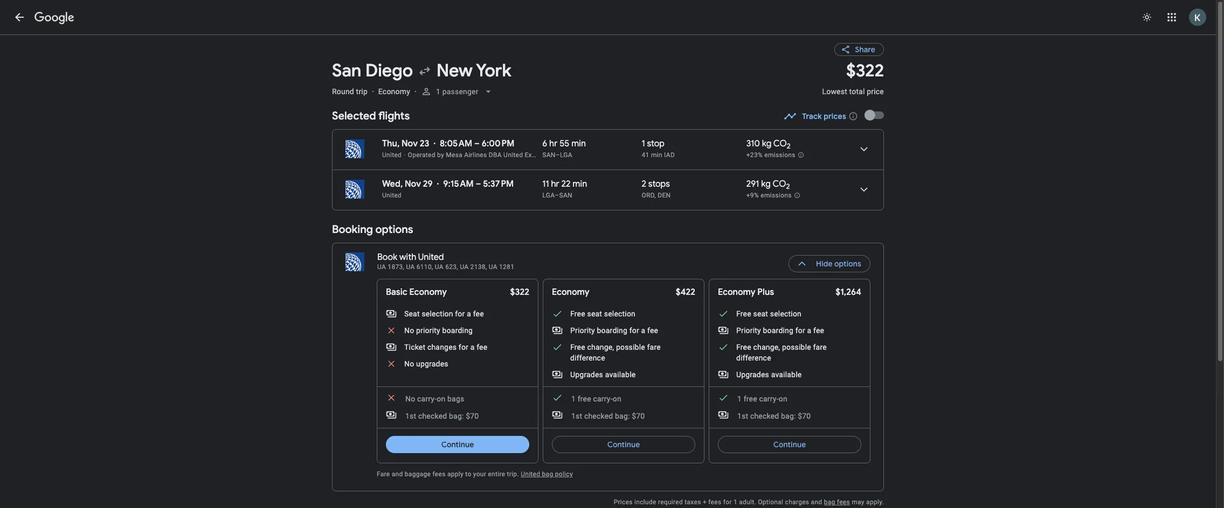 Task type: vqa. For each thing, say whether or not it's contained in the screenshot.

no



Task type: describe. For each thing, give the bounding box(es) containing it.
prices
[[614, 499, 633, 507]]

$1,264
[[836, 287, 862, 298]]

adult.
[[739, 499, 756, 507]]

1 horizontal spatial and
[[811, 499, 822, 507]]

San Diego to New York and back text field
[[332, 60, 810, 82]]

checked for economy plus
[[750, 412, 779, 421]]

apply.
[[866, 499, 884, 507]]

on for economy plus
[[779, 395, 788, 404]]

priority for economy plus
[[736, 327, 761, 335]]

first checked bag costs 70 us dollars element for economy plus
[[718, 410, 811, 422]]

hr for 6
[[549, 139, 558, 149]]

co for 310 kg co
[[774, 139, 787, 149]]

entire
[[488, 471, 505, 479]]

hide
[[816, 259, 833, 269]]

1 passenger button
[[417, 79, 498, 105]]

Arrival time: 6:00 PM. text field
[[482, 139, 515, 149]]

diego
[[365, 60, 413, 82]]

possible for economy
[[616, 343, 645, 352]]

ticket
[[404, 343, 426, 352]]

york
[[476, 60, 511, 82]]

fare for $422
[[647, 343, 661, 352]]

no priority boarding
[[404, 327, 473, 335]]

prices
[[824, 112, 846, 121]]

emissions for 310 kg co
[[765, 152, 796, 159]]

san diego
[[332, 60, 413, 82]]

11 hr 22 min lga – san
[[543, 179, 587, 199]]

no for no carry-on bags
[[405, 395, 415, 404]]

to
[[465, 471, 472, 479]]

310
[[747, 139, 760, 149]]

1st for economy plus
[[738, 412, 748, 421]]

san
[[332, 60, 361, 82]]

1 continue from the left
[[441, 440, 474, 450]]

co for 291 kg co
[[773, 179, 786, 190]]

den
[[658, 192, 671, 199]]

options for booking options
[[376, 223, 413, 237]]

Departure time: 8:05 AM. text field
[[440, 139, 472, 149]]

2 for 310 kg co
[[787, 142, 791, 151]]

first checked bag costs 70 us dollars element for basic economy
[[386, 410, 479, 422]]

booking options
[[332, 223, 413, 237]]

track prices
[[802, 112, 846, 121]]

priority boarding for a fee for economy plus
[[736, 327, 824, 335]]

1st checked bag: $70 for economy
[[738, 412, 811, 421]]

bags
[[448, 395, 464, 404]]

changes
[[427, 343, 457, 352]]

,
[[655, 192, 656, 199]]

hr for 11
[[551, 179, 559, 190]]

+23%
[[747, 152, 763, 159]]

lga inside 6 hr 55 min san – lga
[[560, 152, 573, 159]]

291 kg co 2
[[747, 179, 790, 192]]

2 $70 from the left
[[632, 412, 645, 421]]

difference for economy plus
[[736, 354, 771, 363]]

stop
[[647, 139, 665, 149]]

united down thu,
[[382, 152, 402, 159]]

upgrades available for economy plus
[[736, 371, 802, 380]]

loading results progress bar
[[0, 35, 1216, 37]]

322 us dollars element
[[846, 60, 884, 82]]

no for no upgrades
[[404, 360, 414, 369]]

1 horizontal spatial fees
[[709, 499, 722, 507]]

seat for economy plus
[[753, 310, 768, 319]]

round trip
[[332, 87, 368, 96]]

wed, nov 29
[[382, 179, 433, 190]]

11
[[543, 179, 549, 190]]

– right departure time: 9:15 am. text box
[[476, 179, 481, 190]]

united bag policy link
[[521, 471, 573, 479]]

min for 11 hr 22 min
[[573, 179, 587, 190]]

4 ua from the left
[[460, 264, 469, 271]]

upgrades
[[416, 360, 448, 369]]

2 horizontal spatial fees
[[837, 499, 850, 507]]

$322 for $322
[[510, 287, 529, 298]]

1 ua from the left
[[377, 264, 386, 271]]

by
[[437, 152, 444, 159]]

1281
[[499, 264, 514, 271]]

basic economy
[[386, 287, 447, 298]]

 image for trip
[[372, 87, 374, 96]]

2 inside 2 stops ord , den
[[642, 179, 646, 190]]

priority for economy
[[570, 327, 595, 335]]

ticket changes for a fee
[[404, 343, 488, 352]]

free for economy plus
[[744, 395, 757, 404]]

change, for economy
[[587, 343, 614, 352]]

book with united ua 1873, ua 6110, ua 623, ua 2138, ua 1281
[[377, 252, 514, 271]]

1st for economy
[[572, 412, 582, 421]]

stops
[[649, 179, 670, 190]]

kg for 310
[[762, 139, 772, 149]]

basic
[[386, 287, 407, 298]]

passenger
[[442, 87, 478, 96]]

thu, nov 23
[[382, 139, 429, 149]]

new york
[[437, 60, 511, 82]]

airlines
[[464, 152, 487, 159]]

operated
[[408, 152, 436, 159]]

free seat selection for economy
[[570, 310, 636, 319]]

nov for thu,
[[402, 139, 418, 149]]

8:05 am – 6:00 pm
[[440, 139, 515, 149]]

flight details. return flight on wednesday, november 29. leaves laguardia airport at 9:15 am on wednesday, november 29 and arrives at san diego international airport at 5:37 pm on wednesday, november 29. image
[[851, 177, 877, 203]]

change appearance image
[[1134, 4, 1160, 30]]

$322 lowest total price
[[822, 60, 884, 96]]

iad
[[664, 152, 675, 159]]

5:37 pm
[[483, 179, 514, 190]]

apply
[[447, 471, 464, 479]]

+23% emissions
[[747, 152, 796, 159]]

economy plus
[[718, 287, 774, 298]]

price
[[867, 87, 884, 96]]

seat for economy
[[587, 310, 602, 319]]

bag fees button
[[824, 499, 850, 507]]

free change, possible fare difference for economy plus
[[736, 343, 827, 363]]

fare and baggage fees apply to your entire trip. united bag policy
[[377, 471, 573, 479]]

boarding for economy plus
[[763, 327, 794, 335]]

1 boarding from the left
[[442, 327, 473, 335]]

upgrades for economy
[[570, 371, 603, 380]]

san inside 6 hr 55 min san – lga
[[543, 152, 556, 159]]

no upgrades
[[404, 360, 448, 369]]

2 stops flight. element
[[642, 179, 670, 191]]

policy
[[555, 471, 573, 479]]

fare for $1,264
[[813, 343, 827, 352]]

continue for economy
[[607, 440, 640, 450]]

upgrades available for economy
[[570, 371, 636, 380]]

total duration 11 hr 22 min. element
[[543, 179, 642, 191]]

29
[[423, 179, 433, 190]]

share button
[[835, 43, 884, 56]]

san inside 11 hr 22 min lga – san
[[559, 192, 573, 199]]

round
[[332, 87, 354, 96]]

41
[[642, 152, 649, 159]]

1 horizontal spatial bag
[[824, 499, 835, 507]]

0 vertical spatial and
[[392, 471, 403, 479]]

0 horizontal spatial fees
[[433, 471, 446, 479]]

free for economy
[[578, 395, 591, 404]]

ord
[[642, 192, 655, 199]]

1 free carry-on for economy plus
[[738, 395, 788, 404]]

2138,
[[470, 264, 487, 271]]

layover (1 of 2) is a 2 hr 7 min layover at o'hare international airport in chicago. layover (2 of 2) is a 1 hr 21 min layover at denver international airport in denver. element
[[642, 191, 741, 200]]

on for economy
[[613, 395, 622, 404]]

min for 6 hr 55 min
[[572, 139, 586, 149]]

lowest
[[822, 87, 848, 96]]

2 bag: from the left
[[615, 412, 630, 421]]

priority
[[416, 327, 440, 335]]

layover (1 of 1) is a 41 min layover at dulles international airport in washington. element
[[642, 151, 741, 160]]

optional
[[758, 499, 784, 507]]

2 1st checked bag: $70 from the left
[[572, 412, 645, 421]]

6110,
[[417, 264, 433, 271]]

prices include required taxes + fees for 1 adult. optional charges and bag fees may apply.
[[614, 499, 884, 507]]

2 stops ord , den
[[642, 179, 671, 199]]

1st checked bag: $70 for basic
[[405, 412, 479, 421]]



Task type: locate. For each thing, give the bounding box(es) containing it.
1 carry- from the left
[[417, 395, 437, 404]]

0 vertical spatial hr
[[549, 139, 558, 149]]

options up book
[[376, 223, 413, 237]]

– down total duration 11 hr 22 min. element
[[555, 192, 559, 199]]

none text field containing $322
[[822, 60, 884, 106]]

1 horizontal spatial difference
[[736, 354, 771, 363]]

0 horizontal spatial priority
[[570, 327, 595, 335]]

2 seat from the left
[[753, 310, 768, 319]]

0 vertical spatial co
[[774, 139, 787, 149]]

booking
[[332, 223, 373, 237]]

charges
[[785, 499, 809, 507]]

san down 22 on the left top of the page
[[559, 192, 573, 199]]

carry- for economy
[[593, 395, 613, 404]]

0 horizontal spatial fare
[[647, 343, 661, 352]]

0 horizontal spatial possible
[[616, 343, 645, 352]]

economy
[[378, 87, 410, 96], [410, 287, 447, 298], [552, 287, 590, 298], [718, 287, 756, 298]]

2 horizontal spatial bag:
[[781, 412, 796, 421]]

3 continue from the left
[[773, 440, 806, 450]]

options for hide options
[[835, 259, 862, 269]]

possible for economy plus
[[782, 343, 811, 352]]

hide options
[[816, 259, 862, 269]]

1 checked from the left
[[418, 412, 447, 421]]

0 horizontal spatial on
[[437, 395, 446, 404]]

fare
[[377, 471, 390, 479]]

 image
[[372, 87, 374, 96], [415, 87, 417, 96], [437, 179, 439, 190]]

2 first checked bag costs 70 us dollars element from the left
[[552, 410, 645, 422]]

selected flights
[[332, 109, 410, 123]]

1 possible from the left
[[616, 343, 645, 352]]

1 free change, possible fare difference from the left
[[570, 343, 661, 363]]

first checked bag costs 70 us dollars element for economy
[[552, 410, 645, 422]]

fees left may
[[837, 499, 850, 507]]

1 horizontal spatial change,
[[753, 343, 780, 352]]

1 vertical spatial min
[[651, 152, 663, 159]]

no down seat
[[404, 327, 414, 335]]

2 for 291 kg co
[[786, 182, 790, 192]]

$322 for $322 lowest total price
[[846, 60, 884, 82]]

trip
[[356, 87, 368, 96]]

2 horizontal spatial 1st checked bag: $70
[[738, 412, 811, 421]]

co up the "+9% emissions"
[[773, 179, 786, 190]]

checked for basic economy
[[418, 412, 447, 421]]

0 vertical spatial nov
[[402, 139, 418, 149]]

1 bag: from the left
[[449, 412, 464, 421]]

mesa
[[446, 152, 463, 159]]

kg up +23% emissions
[[762, 139, 772, 149]]

2 free change, possible fare difference from the left
[[736, 343, 827, 363]]

priority boarding for a fee for economy
[[570, 327, 658, 335]]

1 vertical spatial hr
[[551, 179, 559, 190]]

2 vertical spatial min
[[573, 179, 587, 190]]

continue button for economy
[[552, 432, 696, 458]]

2 checked from the left
[[584, 412, 613, 421]]

available for economy
[[605, 371, 636, 380]]

1 free carry-on for economy
[[572, 395, 622, 404]]

0 horizontal spatial priority boarding for a fee
[[570, 327, 658, 335]]

2 selection from the left
[[604, 310, 636, 319]]

nov left the 23
[[402, 139, 418, 149]]

ua down with at the left of the page
[[406, 264, 415, 271]]

– inside 11 hr 22 min lga – san
[[555, 192, 559, 199]]

5 ua from the left
[[489, 264, 498, 271]]

0 horizontal spatial continue button
[[386, 432, 529, 458]]

2 up ord at the top right
[[642, 179, 646, 190]]

2 priority boarding for a fee from the left
[[736, 327, 824, 335]]

nov left 29
[[405, 179, 421, 190]]

1 1 free carry-on from the left
[[572, 395, 622, 404]]

0 horizontal spatial change,
[[587, 343, 614, 352]]

co inside 291 kg co 2
[[773, 179, 786, 190]]

3 on from the left
[[779, 395, 788, 404]]

min inside 1 stop 41 min iad
[[651, 152, 663, 159]]

+
[[703, 499, 707, 507]]

1 continue button from the left
[[386, 432, 529, 458]]

1 passenger
[[436, 87, 478, 96]]

2 horizontal spatial $70
[[798, 412, 811, 421]]

1st for basic economy
[[405, 412, 416, 421]]

main content containing san diego
[[332, 35, 884, 509]]

1 vertical spatial no
[[404, 360, 414, 369]]

$70 for basic
[[466, 412, 479, 421]]

0 horizontal spatial free seat selection
[[570, 310, 636, 319]]

1 vertical spatial kg
[[761, 179, 771, 190]]

3 first checked bag costs 70 us dollars element from the left
[[718, 410, 811, 422]]

3 boarding from the left
[[763, 327, 794, 335]]

55
[[560, 139, 570, 149]]

boarding
[[442, 327, 473, 335], [597, 327, 628, 335], [763, 327, 794, 335]]

your
[[473, 471, 486, 479]]

united right trip.
[[521, 471, 540, 479]]

main content
[[332, 35, 884, 509]]

go back image
[[13, 11, 26, 24]]

2 up +23% emissions
[[787, 142, 791, 151]]

2 horizontal spatial carry-
[[759, 395, 779, 404]]

0 horizontal spatial continue
[[441, 440, 474, 450]]

0 vertical spatial san
[[543, 152, 556, 159]]

boarding for economy
[[597, 327, 628, 335]]

kg
[[762, 139, 772, 149], [761, 179, 771, 190]]

ua left 623,
[[435, 264, 444, 271]]

united
[[382, 152, 402, 159], [504, 152, 523, 159], [382, 192, 402, 199], [418, 252, 444, 263], [521, 471, 540, 479]]

2 1st from the left
[[572, 412, 582, 421]]

hr inside 11 hr 22 min lga – san
[[551, 179, 559, 190]]

1 vertical spatial san
[[559, 192, 573, 199]]

1 free from the left
[[578, 395, 591, 404]]

 image right trip
[[372, 87, 374, 96]]

– up operated by mesa airlines dba united express
[[475, 139, 480, 149]]

no down no upgrades
[[405, 395, 415, 404]]

hr
[[549, 139, 558, 149], [551, 179, 559, 190]]

$322 inside $322 lowest total price
[[846, 60, 884, 82]]

checked
[[418, 412, 447, 421], [584, 412, 613, 421], [750, 412, 779, 421]]

2 horizontal spatial 1st
[[738, 412, 748, 421]]

1 horizontal spatial $322
[[846, 60, 884, 82]]

kg for 291
[[761, 179, 771, 190]]

express
[[525, 152, 549, 159]]

total duration 6 hr 55 min. element
[[543, 139, 642, 151]]

priority
[[570, 327, 595, 335], [736, 327, 761, 335]]

0 horizontal spatial $322
[[510, 287, 529, 298]]

 image left 1 passenger
[[415, 87, 417, 96]]

1 $70 from the left
[[466, 412, 479, 421]]

united inside book with united ua 1873, ua 6110, ua 623, ua 2138, ua 1281
[[418, 252, 444, 263]]

3 $70 from the left
[[798, 412, 811, 421]]

0 horizontal spatial upgrades
[[570, 371, 603, 380]]

$70
[[466, 412, 479, 421], [632, 412, 645, 421], [798, 412, 811, 421]]

2 horizontal spatial checked
[[750, 412, 779, 421]]

difference for economy
[[570, 354, 605, 363]]

$422
[[676, 287, 696, 298]]

1 horizontal spatial possible
[[782, 343, 811, 352]]

0 vertical spatial min
[[572, 139, 586, 149]]

flight details. departing flight on thursday, november 23. leaves san diego international airport at 8:05 am on thursday, november 23 and arrives at laguardia airport at 6:00 pm on thursday, november 23. image
[[851, 136, 877, 162]]

available
[[605, 371, 636, 380], [771, 371, 802, 380]]

no down ticket
[[404, 360, 414, 369]]

min inside 11 hr 22 min lga – san
[[573, 179, 587, 190]]

1 horizontal spatial $70
[[632, 412, 645, 421]]

for
[[455, 310, 465, 319], [630, 327, 639, 335], [796, 327, 805, 335], [459, 343, 469, 352], [723, 499, 732, 507]]

nov for wed,
[[405, 179, 421, 190]]

0 horizontal spatial free
[[578, 395, 591, 404]]

options inside hide options dropdown button
[[835, 259, 862, 269]]

1 available from the left
[[605, 371, 636, 380]]

a
[[467, 310, 471, 319], [641, 327, 646, 335], [807, 327, 812, 335], [471, 343, 475, 352]]

1 horizontal spatial free seat selection
[[736, 310, 802, 319]]

bag: for basic
[[449, 412, 464, 421]]

united right "dba"
[[504, 152, 523, 159]]

checked for economy
[[584, 412, 613, 421]]

1 horizontal spatial first checked bag costs 70 us dollars element
[[552, 410, 645, 422]]

book
[[377, 252, 397, 263]]

1 vertical spatial $322
[[510, 287, 529, 298]]

and right fare
[[392, 471, 403, 479]]

1 horizontal spatial priority
[[736, 327, 761, 335]]

–
[[475, 139, 480, 149], [556, 152, 560, 159], [476, 179, 481, 190], [555, 192, 559, 199]]

ua
[[377, 264, 386, 271], [406, 264, 415, 271], [435, 264, 444, 271], [460, 264, 469, 271], [489, 264, 498, 271]]

0 horizontal spatial available
[[605, 371, 636, 380]]

trip.
[[507, 471, 519, 479]]

0 horizontal spatial lga
[[543, 192, 555, 199]]

change,
[[587, 343, 614, 352], [753, 343, 780, 352]]

united up 6110,
[[418, 252, 444, 263]]

lga
[[560, 152, 573, 159], [543, 192, 555, 199]]

2 1 free carry-on from the left
[[738, 395, 788, 404]]

lga down the '55'
[[560, 152, 573, 159]]

1 upgrades available from the left
[[570, 371, 636, 380]]

thu,
[[382, 139, 400, 149]]

1 vertical spatial options
[[835, 259, 862, 269]]

hr right 6
[[549, 139, 558, 149]]

3 continue button from the left
[[718, 432, 862, 458]]

0 horizontal spatial san
[[543, 152, 556, 159]]

2 upgrades available from the left
[[736, 371, 802, 380]]

0 vertical spatial emissions
[[765, 152, 796, 159]]

list containing thu, nov 23
[[333, 130, 884, 210]]

6
[[543, 139, 547, 149]]

1 fare from the left
[[647, 343, 661, 352]]

continue for economy plus
[[773, 440, 806, 450]]

min down 1 stop flight. element
[[651, 152, 663, 159]]

san
[[543, 152, 556, 159], [559, 192, 573, 199]]

2 inside 291 kg co 2
[[786, 182, 790, 192]]

fees right +
[[709, 499, 722, 507]]

0 horizontal spatial bag
[[542, 471, 553, 479]]

seat
[[404, 310, 420, 319]]

1 horizontal spatial  image
[[415, 87, 417, 96]]

1 free seat selection from the left
[[570, 310, 636, 319]]

2 boarding from the left
[[597, 327, 628, 335]]

1 horizontal spatial fare
[[813, 343, 827, 352]]

selected
[[332, 109, 376, 123]]

2 priority from the left
[[736, 327, 761, 335]]

1 seat from the left
[[587, 310, 602, 319]]

1 horizontal spatial bag:
[[615, 412, 630, 421]]

no for no priority boarding
[[404, 327, 414, 335]]

3 ua from the left
[[435, 264, 444, 271]]

0 horizontal spatial boarding
[[442, 327, 473, 335]]

2 horizontal spatial continue button
[[718, 432, 862, 458]]

2 possible from the left
[[782, 343, 811, 352]]

1 horizontal spatial on
[[613, 395, 622, 404]]

1 horizontal spatial free
[[744, 395, 757, 404]]

1 inside 1 passenger popup button
[[436, 87, 440, 96]]

fees left apply
[[433, 471, 446, 479]]

2 fare from the left
[[813, 343, 827, 352]]

2 ua from the left
[[406, 264, 415, 271]]

1 1st checked bag: $70 from the left
[[405, 412, 479, 421]]

0 horizontal spatial upgrades available
[[570, 371, 636, 380]]

co
[[774, 139, 787, 149], [773, 179, 786, 190]]

1 horizontal spatial continue button
[[552, 432, 696, 458]]

list
[[333, 130, 884, 210]]

1 horizontal spatial upgrades
[[736, 371, 769, 380]]

0 vertical spatial bag
[[542, 471, 553, 479]]

hr inside 6 hr 55 min san – lga
[[549, 139, 558, 149]]

0 horizontal spatial selection
[[422, 310, 453, 319]]

lga inside 11 hr 22 min lga – san
[[543, 192, 555, 199]]

3 1st checked bag: $70 from the left
[[738, 412, 811, 421]]

min for 1 stop
[[651, 152, 663, 159]]

seat
[[587, 310, 602, 319], [753, 310, 768, 319]]

0 horizontal spatial free change, possible fare difference
[[570, 343, 661, 363]]

co up +23% emissions
[[774, 139, 787, 149]]

1 horizontal spatial checked
[[584, 412, 613, 421]]

+9% emissions
[[747, 192, 792, 200]]

no carry-on bags
[[405, 395, 464, 404]]

1873,
[[388, 264, 404, 271]]

Departure time: 9:15 AM. text field
[[443, 179, 474, 190]]

None text field
[[822, 60, 884, 106]]

plus
[[758, 287, 774, 298]]

available for economy plus
[[771, 371, 802, 380]]

kg inside 310 kg co 2
[[762, 139, 772, 149]]

2 free seat selection from the left
[[736, 310, 802, 319]]

1 horizontal spatial priority boarding for a fee
[[736, 327, 824, 335]]

1 vertical spatial emissions
[[761, 192, 792, 200]]

bag left may
[[824, 499, 835, 507]]

2 horizontal spatial on
[[779, 395, 788, 404]]

free
[[570, 310, 585, 319], [736, 310, 751, 319], [570, 343, 585, 352], [736, 343, 751, 352]]

return flight on wednesday, november 29. leaves laguardia airport at 9:15 am on wednesday, november 29 and arrives at san diego international airport at 5:37 pm on wednesday, november 29. element
[[382, 179, 514, 190]]

2 vertical spatial no
[[405, 395, 415, 404]]

1 on from the left
[[437, 395, 446, 404]]

6:00 pm
[[482, 139, 515, 149]]

share
[[855, 45, 876, 54]]

departing flight on thursday, november 23. leaves san diego international airport at 8:05 am on thursday, november 23 and arrives at laguardia airport at 6:00 pm on thursday, november 23. element
[[382, 139, 515, 149]]

0 horizontal spatial 1st
[[405, 412, 416, 421]]

1 horizontal spatial san
[[559, 192, 573, 199]]

and right charges
[[811, 499, 822, 507]]

0 horizontal spatial difference
[[570, 354, 605, 363]]

min right the '55'
[[572, 139, 586, 149]]

fee
[[473, 310, 484, 319], [648, 327, 658, 335], [814, 327, 824, 335], [477, 343, 488, 352]]

2 difference from the left
[[736, 354, 771, 363]]

1 selection from the left
[[422, 310, 453, 319]]

3 selection from the left
[[770, 310, 802, 319]]

 image right 29
[[437, 179, 439, 190]]

min right 22 on the left top of the page
[[573, 179, 587, 190]]

1 first checked bag costs 70 us dollars element from the left
[[386, 410, 479, 422]]

0 horizontal spatial carry-
[[417, 395, 437, 404]]

3 1st from the left
[[738, 412, 748, 421]]

0 horizontal spatial 1 free carry-on
[[572, 395, 622, 404]]

san down 6
[[543, 152, 556, 159]]

continue button for economy plus
[[718, 432, 862, 458]]

1 stop flight. element
[[642, 139, 665, 151]]

$322 down 1281
[[510, 287, 529, 298]]

emissions down 291 kg co 2
[[761, 192, 792, 200]]

2 up the "+9% emissions"
[[786, 182, 790, 192]]

22
[[562, 179, 571, 190]]

2 on from the left
[[613, 395, 622, 404]]

2 horizontal spatial first checked bag costs 70 us dollars element
[[718, 410, 811, 422]]

options right the hide
[[835, 259, 862, 269]]

bag
[[542, 471, 553, 479], [824, 499, 835, 507]]

ua down book
[[377, 264, 386, 271]]

2 upgrades from the left
[[736, 371, 769, 380]]

list inside 'main content'
[[333, 130, 884, 210]]

1 1st from the left
[[405, 412, 416, 421]]

$70 for economy
[[798, 412, 811, 421]]

1st
[[405, 412, 416, 421], [572, 412, 582, 421], [738, 412, 748, 421]]

1 priority from the left
[[570, 327, 595, 335]]

 image for nov
[[437, 179, 439, 190]]

3 bag: from the left
[[781, 412, 796, 421]]

Flight numbers UA 1873, UA 6110, UA 623, UA 2138, UA 1281 text field
[[377, 264, 514, 271]]

– down the '55'
[[556, 152, 560, 159]]

emissions for 291 kg co
[[761, 192, 792, 200]]

0 vertical spatial kg
[[762, 139, 772, 149]]

1 horizontal spatial 1 free carry-on
[[738, 395, 788, 404]]

$322 down share
[[846, 60, 884, 82]]

difference
[[570, 354, 605, 363], [736, 354, 771, 363]]

fees
[[433, 471, 446, 479], [709, 499, 722, 507], [837, 499, 850, 507]]

hr right 11
[[551, 179, 559, 190]]

0 vertical spatial $322
[[846, 60, 884, 82]]

+9%
[[747, 192, 759, 200]]

kg up the "+9% emissions"
[[761, 179, 771, 190]]

min inside 6 hr 55 min san – lga
[[572, 139, 586, 149]]

track
[[802, 112, 822, 121]]

1 vertical spatial nov
[[405, 179, 421, 190]]

first checked bag costs 70 us dollars element
[[386, 410, 479, 422], [552, 410, 645, 422], [718, 410, 811, 422]]

1 difference from the left
[[570, 354, 605, 363]]

623,
[[445, 264, 458, 271]]

1 change, from the left
[[587, 343, 614, 352]]

1 horizontal spatial 1st
[[572, 412, 582, 421]]

1st checked bag: $70
[[405, 412, 479, 421], [572, 412, 645, 421], [738, 412, 811, 421]]

1 horizontal spatial upgrades available
[[736, 371, 802, 380]]

emissions
[[765, 152, 796, 159], [761, 192, 792, 200]]

emissions down 310 kg co 2
[[765, 152, 796, 159]]

continue button
[[386, 432, 529, 458], [552, 432, 696, 458], [718, 432, 862, 458]]

2 change, from the left
[[753, 343, 780, 352]]

1 horizontal spatial lga
[[560, 152, 573, 159]]

1 horizontal spatial 1st checked bag: $70
[[572, 412, 645, 421]]

required
[[658, 499, 683, 507]]

1 horizontal spatial continue
[[607, 440, 640, 450]]

co inside 310 kg co 2
[[774, 139, 787, 149]]

kg inside 291 kg co 2
[[761, 179, 771, 190]]

– inside 6 hr 55 min san – lga
[[556, 152, 560, 159]]

dba
[[489, 152, 502, 159]]

2 horizontal spatial  image
[[437, 179, 439, 190]]

taxes
[[685, 499, 701, 507]]

bag: for economy
[[781, 412, 796, 421]]

total
[[849, 87, 865, 96]]

carry-
[[417, 395, 437, 404], [593, 395, 613, 404], [759, 395, 779, 404]]

0 horizontal spatial 1st checked bag: $70
[[405, 412, 479, 421]]

upgrades for economy plus
[[736, 371, 769, 380]]

united down wed,
[[382, 192, 402, 199]]

Arrival time: 5:37 PM. text field
[[483, 179, 514, 190]]

1 horizontal spatial selection
[[604, 310, 636, 319]]

bag left policy
[[542, 471, 553, 479]]

2 inside 310 kg co 2
[[787, 142, 791, 151]]

selection for economy
[[604, 310, 636, 319]]

3 checked from the left
[[750, 412, 779, 421]]

1 horizontal spatial options
[[835, 259, 862, 269]]

possible
[[616, 343, 645, 352], [782, 343, 811, 352]]

seat selection for a fee
[[404, 310, 484, 319]]

6 hr 55 min san – lga
[[543, 139, 586, 159]]

lga down 11
[[543, 192, 555, 199]]

free change, possible fare difference for economy
[[570, 343, 661, 363]]

0 horizontal spatial first checked bag costs 70 us dollars element
[[386, 410, 479, 422]]

1 vertical spatial and
[[811, 499, 822, 507]]

1 horizontal spatial boarding
[[597, 327, 628, 335]]

2 horizontal spatial selection
[[770, 310, 802, 319]]

2 continue button from the left
[[552, 432, 696, 458]]

change, for economy plus
[[753, 343, 780, 352]]

1 horizontal spatial available
[[771, 371, 802, 380]]

0 vertical spatial lga
[[560, 152, 573, 159]]

ua left 1281
[[489, 264, 498, 271]]

2 carry- from the left
[[593, 395, 613, 404]]

learn more about tracked prices image
[[849, 112, 858, 121]]

wed,
[[382, 179, 403, 190]]

selection for economy plus
[[770, 310, 802, 319]]

3 carry- from the left
[[759, 395, 779, 404]]

free seat selection for economy plus
[[736, 310, 802, 319]]

may
[[852, 499, 865, 507]]

0 horizontal spatial and
[[392, 471, 403, 479]]

2 available from the left
[[771, 371, 802, 380]]

1 upgrades from the left
[[570, 371, 603, 380]]

0 horizontal spatial options
[[376, 223, 413, 237]]

1 horizontal spatial seat
[[753, 310, 768, 319]]

1 inside 1 stop 41 min iad
[[642, 139, 645, 149]]

2 free from the left
[[744, 395, 757, 404]]

carry- for economy plus
[[759, 395, 779, 404]]

310 kg co 2
[[747, 139, 791, 151]]

2 horizontal spatial continue
[[773, 440, 806, 450]]

2 continue from the left
[[607, 440, 640, 450]]

ua right 623,
[[460, 264, 469, 271]]

0 vertical spatial options
[[376, 223, 413, 237]]

1 priority boarding for a fee from the left
[[570, 327, 658, 335]]

0 horizontal spatial $70
[[466, 412, 479, 421]]

0 horizontal spatial seat
[[587, 310, 602, 319]]

1 horizontal spatial carry-
[[593, 395, 613, 404]]

1
[[436, 87, 440, 96], [642, 139, 645, 149], [572, 395, 576, 404], [738, 395, 742, 404], [734, 499, 738, 507]]

1 stop 41 min iad
[[642, 139, 675, 159]]



